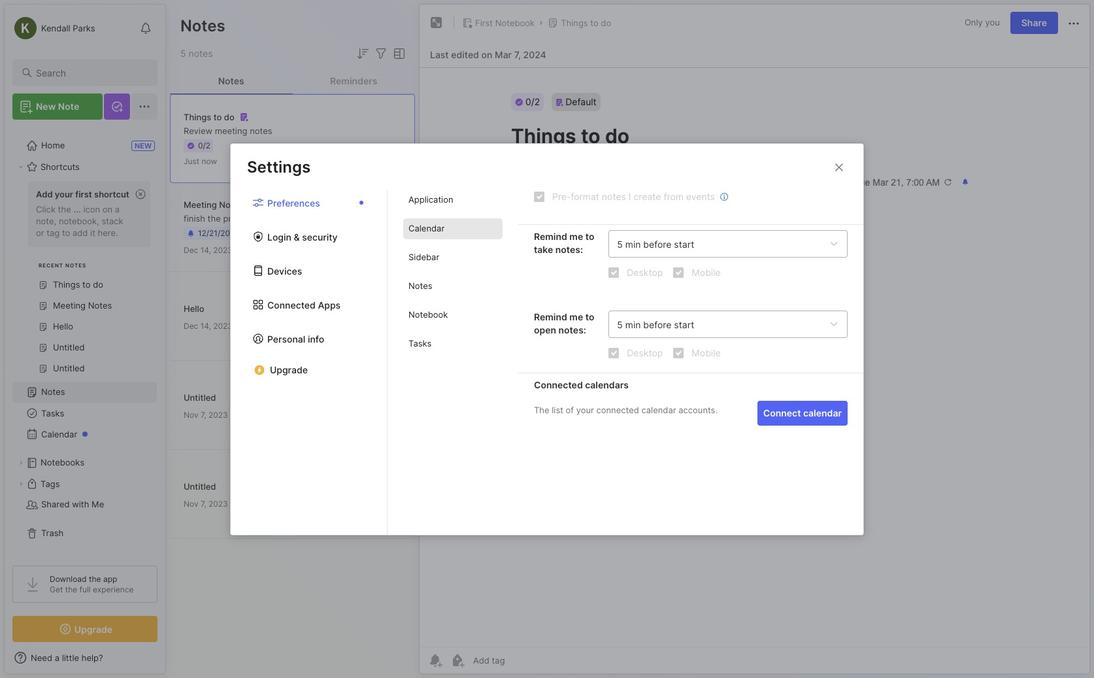 Task type: locate. For each thing, give the bounding box(es) containing it.
am
[[268, 228, 280, 238]]

0 vertical spatial remind
[[534, 231, 568, 242]]

0 vertical spatial notes:
[[556, 244, 583, 255]]

1 vertical spatial notes
[[250, 125, 272, 136]]

upgrade inside tab list
[[270, 364, 308, 375]]

me for remind me to open notes:
[[570, 311, 584, 322]]

untitled
[[184, 392, 216, 403], [184, 481, 216, 492]]

me for remind me to take notes:
[[570, 231, 584, 242]]

the for download
[[89, 574, 101, 584]]

None search field
[[36, 65, 146, 80]]

0 vertical spatial nov 7, 2023
[[184, 410, 228, 420]]

1 me from the top
[[570, 231, 584, 242]]

1 horizontal spatial upgrade
[[270, 364, 308, 375]]

1 horizontal spatial notebook
[[496, 18, 535, 28]]

upgrade
[[270, 364, 308, 375], [74, 624, 113, 635]]

remind
[[534, 231, 568, 242], [534, 311, 568, 322]]

me
[[92, 499, 104, 510]]

things to do inside button
[[561, 18, 612, 28]]

first notebook button
[[460, 14, 538, 32]]

1 desktop from the top
[[627, 267, 663, 278]]

calendar up notebooks at the bottom left of the page
[[41, 429, 77, 440]]

full
[[80, 585, 91, 595]]

2 remind from the top
[[534, 311, 568, 322]]

1 vertical spatial upgrade button
[[12, 616, 158, 642]]

1 vertical spatial mobile
[[692, 347, 721, 358]]

notes: for open
[[559, 324, 587, 335]]

things to do
[[561, 18, 612, 28], [184, 112, 235, 122]]

tab list containing notes
[[170, 68, 415, 94]]

0 horizontal spatial notebook
[[409, 309, 448, 320]]

2023
[[213, 245, 233, 255], [213, 321, 233, 331], [209, 410, 228, 420], [209, 499, 228, 509]]

group containing add your first shortcut
[[12, 177, 157, 387]]

remind me to take notes:
[[534, 231, 595, 255]]

calendar up sidebar
[[409, 223, 445, 233]]

notebook down notes tab
[[409, 309, 448, 320]]

2 dec from the top
[[184, 321, 198, 331]]

shared
[[41, 499, 70, 510]]

tags button
[[12, 474, 157, 494]]

notes for pre-
[[602, 191, 626, 202]]

expand notebooks image
[[17, 459, 25, 467]]

notebooks
[[41, 457, 85, 468]]

stack
[[102, 216, 123, 226]]

0 horizontal spatial your
[[55, 189, 73, 199]]

5
[[181, 48, 186, 59]]

personal
[[268, 333, 306, 344]]

the up full
[[89, 574, 101, 584]]

calendar right connect
[[804, 407, 842, 418]]

me inside 'remind me to open notes:'
[[570, 311, 584, 322]]

2 mobile checkbox from the top
[[674, 347, 684, 358]]

the down meeting notes
[[208, 213, 221, 224]]

1 vertical spatial connected
[[534, 379, 583, 390]]

mobile for remind me to take notes:
[[692, 267, 721, 278]]

tasks
[[409, 338, 432, 348], [41, 408, 64, 419]]

0 horizontal spatial upgrade
[[74, 624, 113, 635]]

tasks tab
[[404, 333, 503, 354]]

tree
[[5, 128, 165, 554]]

calendar left 'accounts.'
[[642, 405, 677, 415]]

0 vertical spatial dec
[[184, 245, 198, 255]]

nov
[[184, 410, 199, 420], [184, 499, 199, 509]]

dec 14, 2023 down hello
[[184, 321, 233, 331]]

me inside remind me to take notes:
[[570, 231, 584, 242]]

the
[[58, 204, 71, 214], [208, 213, 221, 224], [89, 574, 101, 584], [65, 585, 77, 595]]

reminders
[[330, 75, 378, 86]]

0 vertical spatial 14,
[[201, 245, 211, 255]]

new note
[[36, 101, 79, 112]]

mobile down remind me to open notes: text field
[[692, 347, 721, 358]]

upgrade button inside main element
[[12, 616, 158, 642]]

download
[[50, 574, 87, 584]]

note
[[58, 101, 79, 112]]

2 14, from the top
[[201, 321, 211, 331]]

0 vertical spatial calendar
[[409, 223, 445, 233]]

notes up "meeting"
[[218, 75, 244, 86]]

1 horizontal spatial calendar
[[804, 407, 842, 418]]

1 horizontal spatial calendar
[[409, 223, 445, 233]]

just now
[[184, 156, 217, 166]]

to inside things to do button
[[591, 18, 599, 28]]

review
[[184, 125, 213, 136]]

0 vertical spatial mobile
[[692, 267, 721, 278]]

1 mobile from the top
[[692, 267, 721, 278]]

upgrade down personal
[[270, 364, 308, 375]]

nov 7, 2023
[[184, 410, 228, 420], [184, 499, 228, 509]]

0 vertical spatial mobile checkbox
[[674, 267, 684, 277]]

connected up the list
[[534, 379, 583, 390]]

1 vertical spatial your
[[577, 405, 594, 415]]

1 vertical spatial untitled
[[184, 481, 216, 492]]

first
[[475, 18, 493, 28]]

notes right 5
[[189, 48, 213, 59]]

notes right recent
[[65, 262, 87, 269]]

Pre-format notes I create from events checkbox
[[534, 191, 545, 201]]

0 vertical spatial on
[[482, 49, 493, 60]]

icon
[[83, 204, 100, 214]]

1 remind from the top
[[534, 231, 568, 242]]

notes link
[[12, 382, 157, 403]]

your up click the ...
[[55, 189, 73, 199]]

0 vertical spatial connected
[[268, 299, 316, 310]]

close image
[[832, 159, 848, 175]]

desktop right desktop checkbox in the right bottom of the page
[[627, 347, 663, 358]]

a
[[115, 204, 120, 214]]

1 vertical spatial 14,
[[201, 321, 211, 331]]

1 horizontal spatial notes
[[250, 125, 272, 136]]

tasks down notebook tab at the left top
[[409, 338, 432, 348]]

tab list
[[170, 68, 415, 94], [231, 189, 388, 535], [388, 189, 519, 535]]

application tab
[[404, 189, 503, 210]]

dec down "finish"
[[184, 245, 198, 255]]

tree inside main element
[[5, 128, 165, 554]]

calendar inside tab
[[409, 223, 445, 233]]

1 nov from the top
[[184, 410, 199, 420]]

tasks button
[[12, 403, 157, 424]]

things to do button
[[546, 14, 614, 32]]

the down download
[[65, 585, 77, 595]]

Remind me to take notes: text field
[[618, 238, 825, 249]]

1 vertical spatial do
[[224, 112, 235, 122]]

0 horizontal spatial tasks
[[41, 408, 64, 419]]

1 horizontal spatial things
[[561, 18, 588, 28]]

tab list containing application
[[388, 189, 519, 535]]

2 me from the top
[[570, 311, 584, 322]]

1 dec 14, 2023 from the top
[[184, 245, 233, 255]]

2 mobile from the top
[[692, 347, 721, 358]]

7,
[[515, 49, 521, 60], [201, 410, 207, 420], [201, 499, 207, 509]]

2 untitled from the top
[[184, 481, 216, 492]]

the left "..."
[[58, 204, 71, 214]]

2024
[[524, 49, 547, 60]]

on
[[482, 49, 493, 60], [103, 204, 113, 214]]

the
[[534, 405, 550, 415]]

1 vertical spatial nov
[[184, 499, 199, 509]]

events
[[687, 191, 715, 202]]

remind up take
[[534, 231, 568, 242]]

the inside tree
[[58, 204, 71, 214]]

0 vertical spatial nov
[[184, 410, 199, 420]]

calendar inside button
[[41, 429, 77, 440]]

desktop
[[627, 267, 663, 278], [627, 347, 663, 358]]

0 horizontal spatial calendar
[[41, 429, 77, 440]]

0 horizontal spatial upgrade button
[[12, 616, 158, 642]]

1 vertical spatial things to do
[[184, 112, 235, 122]]

2 desktop from the top
[[627, 347, 663, 358]]

1 horizontal spatial upgrade button
[[247, 359, 371, 380]]

1 vertical spatial notebook
[[409, 309, 448, 320]]

notes up tasks 'button'
[[41, 387, 65, 397]]

1 horizontal spatial on
[[482, 49, 493, 60]]

presentation up security
[[295, 213, 346, 224]]

shared with me link
[[12, 494, 157, 515]]

1 vertical spatial remind
[[534, 311, 568, 322]]

1 horizontal spatial do
[[601, 18, 612, 28]]

1 vertical spatial dec
[[184, 321, 198, 331]]

0 horizontal spatial do
[[224, 112, 235, 122]]

to
[[591, 18, 599, 28], [214, 112, 222, 122], [62, 227, 70, 238], [586, 231, 595, 242], [586, 311, 595, 322]]

Remind me to take notes: field
[[609, 230, 848, 257]]

calendar button
[[12, 424, 157, 445]]

Mobile checkbox
[[674, 267, 684, 277], [674, 347, 684, 358]]

1 horizontal spatial presentation
[[295, 213, 346, 224]]

tab list containing preferences
[[231, 189, 388, 535]]

1 vertical spatial tasks
[[41, 408, 64, 419]]

0 vertical spatial upgrade
[[270, 364, 308, 375]]

upgrade button down "info"
[[247, 359, 371, 380]]

desktop for remind me to open notes:
[[627, 347, 663, 358]]

upgrade inside main element
[[74, 624, 113, 635]]

0 vertical spatial things
[[561, 18, 588, 28]]

notes
[[181, 16, 225, 35], [218, 75, 244, 86], [219, 199, 243, 210], [241, 245, 263, 255], [65, 262, 87, 269], [409, 280, 433, 291], [41, 387, 65, 397]]

mobile
[[692, 267, 721, 278], [692, 347, 721, 358]]

1 horizontal spatial connected
[[534, 379, 583, 390]]

notes: inside 'remind me to open notes:'
[[559, 324, 587, 335]]

0 vertical spatial untitled
[[184, 392, 216, 403]]

2 vertical spatial notes
[[602, 191, 626, 202]]

dec down hello
[[184, 321, 198, 331]]

only you
[[965, 17, 1001, 28]]

1 vertical spatial 7,
[[201, 410, 207, 420]]

0 vertical spatial tasks
[[409, 338, 432, 348]]

0 vertical spatial 7,
[[515, 49, 521, 60]]

remind inside remind me to take notes:
[[534, 231, 568, 242]]

1 vertical spatial mobile checkbox
[[674, 347, 684, 358]]

remind up open
[[534, 311, 568, 322]]

upgrade button down full
[[12, 616, 158, 642]]

1 vertical spatial on
[[103, 204, 113, 214]]

1 horizontal spatial tasks
[[409, 338, 432, 348]]

notes: right take
[[556, 244, 583, 255]]

1 mobile checkbox from the top
[[674, 267, 684, 277]]

1 vertical spatial upgrade
[[74, 624, 113, 635]]

1 vertical spatial notes:
[[559, 324, 587, 335]]

1 vertical spatial nov 7, 2023
[[184, 499, 228, 509]]

14,
[[201, 245, 211, 255], [201, 321, 211, 331]]

presentation up 09:00
[[223, 213, 274, 224]]

click
[[36, 204, 56, 214]]

1 horizontal spatial things to do
[[561, 18, 612, 28]]

notes:
[[556, 244, 583, 255], [559, 324, 587, 335]]

0 vertical spatial desktop
[[627, 267, 663, 278]]

remind inside 'remind me to open notes:'
[[534, 311, 568, 322]]

1 vertical spatial calendar
[[41, 429, 77, 440]]

0 vertical spatial your
[[55, 189, 73, 199]]

desktop for remind me to take notes:
[[627, 267, 663, 278]]

notebook inside 'button'
[[496, 18, 535, 28]]

notes for review
[[250, 125, 272, 136]]

0 vertical spatial notebook
[[496, 18, 535, 28]]

notes: for take
[[556, 244, 583, 255]]

notebook,
[[59, 216, 99, 226]]

1 vertical spatial me
[[570, 311, 584, 322]]

0 horizontal spatial things to do
[[184, 112, 235, 122]]

14, down 12/21/2023,
[[201, 245, 211, 255]]

group
[[12, 177, 157, 387]]

connected up "personal info"
[[268, 299, 316, 310]]

0 vertical spatial do
[[601, 18, 612, 28]]

on left mar
[[482, 49, 493, 60]]

upgrade down full
[[74, 624, 113, 635]]

calendar tab
[[404, 218, 503, 239]]

notes: right open
[[559, 324, 587, 335]]

2 nov 7, 2023 from the top
[[184, 499, 228, 509]]

mobile down remind me to take notes: text field
[[692, 267, 721, 278]]

0 horizontal spatial presentation
[[223, 213, 274, 224]]

Search text field
[[36, 67, 146, 79]]

mobile checkbox for remind me to open notes:
[[674, 347, 684, 358]]

tab list for desktop option
[[388, 189, 519, 535]]

0 horizontal spatial connected
[[268, 299, 316, 310]]

0 horizontal spatial on
[[103, 204, 113, 214]]

mobile checkbox down remind me to take notes: text field
[[674, 267, 684, 277]]

calendar
[[642, 405, 677, 415], [804, 407, 842, 418]]

upgrade button
[[247, 359, 371, 380], [12, 616, 158, 642]]

to inside 'remind me to open notes:'
[[586, 311, 595, 322]]

1 vertical spatial dec 14, 2023
[[184, 321, 233, 331]]

notes up 12/21/2023, 09:00 am
[[219, 199, 243, 210]]

it
[[90, 227, 95, 238]]

main element
[[0, 0, 170, 678]]

on left a
[[103, 204, 113, 214]]

dec 14, 2023 down 12/21/2023,
[[184, 245, 233, 255]]

dec 14, 2023
[[184, 245, 233, 255], [184, 321, 233, 331]]

your right of in the right bottom of the page
[[577, 405, 594, 415]]

connect calendar
[[764, 407, 842, 418]]

notes: inside remind me to take notes:
[[556, 244, 583, 255]]

2 horizontal spatial notes
[[602, 191, 626, 202]]

0 vertical spatial notes
[[189, 48, 213, 59]]

review meeting notes
[[184, 125, 272, 136]]

here.
[[98, 227, 118, 238]]

0 vertical spatial things to do
[[561, 18, 612, 28]]

mobile checkbox down remind me to open notes: text field
[[674, 347, 684, 358]]

notes button
[[170, 68, 293, 94]]

notebook right first
[[496, 18, 535, 28]]

14, down hello
[[201, 321, 211, 331]]

1 vertical spatial desktop
[[627, 347, 663, 358]]

0 vertical spatial me
[[570, 231, 584, 242]]

tasks down the notes link
[[41, 408, 64, 419]]

Desktop checkbox
[[609, 347, 620, 358]]

0 vertical spatial dec 14, 2023
[[184, 245, 233, 255]]

notes down sidebar
[[409, 280, 433, 291]]

tree containing home
[[5, 128, 165, 554]]

0 horizontal spatial things
[[184, 112, 211, 122]]

connected inside tab list
[[268, 299, 316, 310]]

09:00
[[244, 228, 266, 238]]

sidebar tab
[[404, 247, 503, 268]]

calendar for 'calendar' button
[[41, 429, 77, 440]]

the for finish
[[208, 213, 221, 224]]

notes left i
[[602, 191, 626, 202]]

login
[[268, 231, 292, 242]]

tab list for remind me to take notes: field
[[231, 189, 388, 535]]

desktop right desktop option
[[627, 267, 663, 278]]

notes right "meeting"
[[250, 125, 272, 136]]

upgrade for upgrade popup button inside main element
[[74, 624, 113, 635]]



Task type: vqa. For each thing, say whether or not it's contained in the screenshot.
Show note counts
no



Task type: describe. For each thing, give the bounding box(es) containing it.
tags
[[41, 479, 60, 489]]

notebook inside tab
[[409, 309, 448, 320]]

share button
[[1011, 12, 1059, 34]]

expand note image
[[429, 15, 445, 31]]

sidebar
[[409, 252, 440, 262]]

you
[[986, 17, 1001, 28]]

meeting
[[215, 125, 248, 136]]

...
[[74, 204, 81, 214]]

open
[[534, 324, 557, 335]]

connect calendar button
[[758, 401, 848, 425]]

add
[[36, 189, 53, 199]]

Note Editor text field
[[420, 67, 1090, 647]]

1 dec from the top
[[184, 245, 198, 255]]

connected for connected apps
[[268, 299, 316, 310]]

download the app get the full experience
[[50, 574, 134, 595]]

1 14, from the top
[[201, 245, 211, 255]]

notes inside button
[[218, 75, 244, 86]]

trash
[[41, 528, 64, 538]]

notes inside tab
[[409, 280, 433, 291]]

shortcut
[[94, 189, 129, 199]]

format
[[571, 191, 600, 202]]

recent notes
[[39, 262, 87, 269]]

to inside icon on a note, notebook, stack or tag to add it here.
[[62, 227, 70, 238]]

add tag image
[[450, 653, 466, 668]]

mobile for remind me to open notes:
[[692, 347, 721, 358]]

recent
[[39, 262, 64, 269]]

1 nov 7, 2023 from the top
[[184, 410, 228, 420]]

finish
[[184, 213, 205, 224]]

new
[[36, 101, 56, 112]]

pre-
[[553, 191, 571, 202]]

do inside things to do button
[[601, 18, 612, 28]]

1 presentation from the left
[[223, 213, 274, 224]]

tasks inside 'button'
[[41, 408, 64, 419]]

with
[[72, 499, 89, 510]]

7, inside 'note window' "element"
[[515, 49, 521, 60]]

the list of your connected calendar accounts.
[[534, 405, 718, 415]]

12/21/2023,
[[198, 228, 242, 238]]

reminders button
[[293, 68, 415, 94]]

add your first shortcut
[[36, 189, 129, 199]]

settings
[[247, 157, 311, 176]]

i
[[629, 191, 631, 202]]

or
[[36, 227, 44, 238]]

only
[[965, 17, 984, 28]]

upgrade for upgrade popup button to the top
[[270, 364, 308, 375]]

things inside button
[[561, 18, 588, 28]]

remind for take
[[534, 231, 568, 242]]

info
[[308, 333, 324, 344]]

shortcuts
[[41, 162, 80, 172]]

tag
[[47, 227, 60, 238]]

expand tags image
[[17, 480, 25, 488]]

app
[[103, 574, 117, 584]]

note window element
[[419, 4, 1091, 674]]

first notebook
[[475, 18, 535, 28]]

2 presentation from the left
[[295, 213, 346, 224]]

last
[[430, 49, 449, 60]]

of
[[566, 405, 574, 415]]

meeting
[[184, 199, 217, 210]]

finish the presentation give presentation
[[184, 213, 346, 224]]

calendars
[[585, 379, 629, 390]]

remind for open
[[534, 311, 568, 322]]

1 untitled from the top
[[184, 392, 216, 403]]

connect
[[764, 407, 802, 418]]

2 nov from the top
[[184, 499, 199, 509]]

apps
[[318, 299, 341, 310]]

home
[[41, 140, 65, 151]]

connected calendars
[[534, 379, 629, 390]]

to inside remind me to take notes:
[[586, 231, 595, 242]]

devices
[[268, 265, 302, 276]]

group inside tree
[[12, 177, 157, 387]]

calendar inside button
[[804, 407, 842, 418]]

connected for connected calendars
[[534, 379, 583, 390]]

mobile checkbox for remind me to take notes:
[[674, 267, 684, 277]]

12/21/2023, 09:00 am
[[198, 228, 280, 238]]

give
[[276, 213, 293, 224]]

shortcuts button
[[12, 156, 157, 177]]

remind me to open notes:
[[534, 311, 595, 335]]

on inside icon on a note, notebook, stack or tag to add it here.
[[103, 204, 113, 214]]

now
[[202, 156, 217, 166]]

pre-format notes i create from events
[[553, 191, 715, 202]]

experience
[[93, 585, 134, 595]]

last edited on mar 7, 2024
[[430, 49, 547, 60]]

notebooks link
[[12, 453, 157, 474]]

from
[[664, 191, 684, 202]]

2 vertical spatial 7,
[[201, 499, 207, 509]]

take
[[534, 244, 554, 255]]

Remind me to open notes: field
[[609, 310, 848, 338]]

hello
[[184, 303, 204, 314]]

get
[[50, 585, 63, 595]]

2 dec 14, 2023 from the top
[[184, 321, 233, 331]]

0 horizontal spatial notes
[[189, 48, 213, 59]]

notebook tab
[[404, 304, 503, 325]]

1 vertical spatial things
[[184, 112, 211, 122]]

calendar for tab list containing application
[[409, 223, 445, 233]]

add a reminder image
[[428, 653, 443, 668]]

0 horizontal spatial calendar
[[642, 405, 677, 415]]

on inside 'note window' "element"
[[482, 49, 493, 60]]

Desktop checkbox
[[609, 267, 620, 277]]

security
[[302, 231, 338, 242]]

create
[[634, 191, 662, 202]]

accounts.
[[679, 405, 718, 415]]

notes down 09:00
[[241, 245, 263, 255]]

note,
[[36, 216, 56, 226]]

0 vertical spatial upgrade button
[[247, 359, 371, 380]]

trash link
[[12, 523, 157, 544]]

add
[[73, 227, 88, 238]]

application
[[409, 194, 454, 205]]

list
[[552, 405, 564, 415]]

0/2
[[198, 141, 211, 150]]

connected
[[597, 405, 640, 415]]

meeting notes
[[184, 199, 243, 210]]

icon on a note, notebook, stack or tag to add it here.
[[36, 204, 123, 238]]

none search field inside main element
[[36, 65, 146, 80]]

tasks inside tab
[[409, 338, 432, 348]]

edited
[[451, 49, 479, 60]]

first
[[75, 189, 92, 199]]

preferences
[[268, 197, 320, 208]]

personal info
[[268, 333, 324, 344]]

notes tab
[[404, 276, 503, 297]]

your inside tree
[[55, 189, 73, 199]]

click the ...
[[36, 204, 81, 214]]

Remind me to open notes: text field
[[618, 319, 825, 330]]

notes up 5 notes
[[181, 16, 225, 35]]

share
[[1022, 17, 1048, 28]]

login & security
[[268, 231, 338, 242]]

the for click
[[58, 204, 71, 214]]

connected apps
[[268, 299, 341, 310]]

just
[[184, 156, 200, 166]]

1 horizontal spatial your
[[577, 405, 594, 415]]

mar
[[495, 49, 512, 60]]



